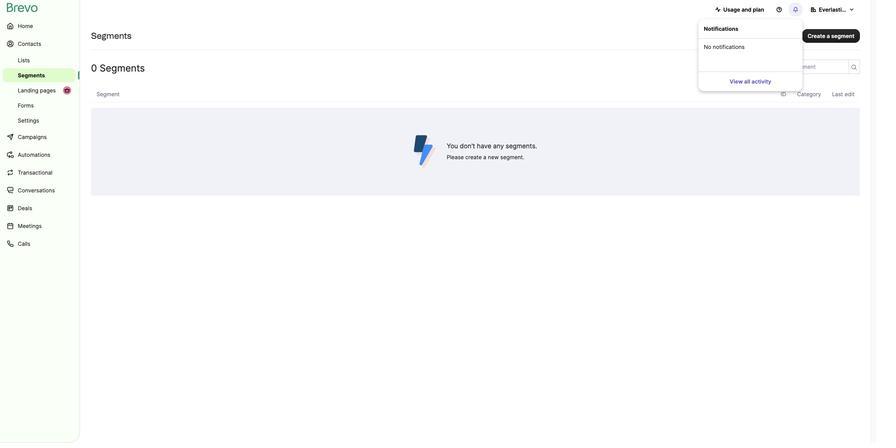 Task type: describe. For each thing, give the bounding box(es) containing it.
segments.
[[506, 142, 538, 150]]

no notifications
[[704, 43, 745, 50]]

id
[[781, 91, 787, 98]]

0
[[91, 62, 97, 74]]

conversations
[[18, 187, 55, 194]]

everlasting
[[819, 6, 849, 13]]

create a segment
[[808, 32, 855, 39]]

activity
[[752, 78, 772, 85]]

landing
[[18, 87, 38, 94]]

segments up 0 segments
[[91, 31, 132, 41]]

view
[[730, 78, 743, 85]]

edit
[[845, 91, 855, 98]]

lists link
[[3, 53, 75, 67]]

plan
[[753, 6, 765, 13]]

deals link
[[3, 200, 75, 216]]

usage and plan button
[[710, 3, 770, 16]]

everlasting ethereal button
[[806, 3, 872, 16]]

all
[[745, 78, 751, 85]]

segment.
[[501, 154, 525, 161]]

calls link
[[3, 236, 75, 252]]

campaigns link
[[3, 129, 75, 145]]

settings
[[18, 117, 39, 124]]

create
[[808, 32, 826, 39]]

automations link
[[3, 147, 75, 163]]

a inside button
[[827, 32, 830, 39]]

usage
[[724, 6, 741, 13]]

segments inside segments link
[[18, 72, 45, 79]]

deals
[[18, 205, 32, 212]]

meetings
[[18, 223, 42, 229]]

Search for a segment search field
[[758, 60, 846, 74]]

forms
[[18, 102, 34, 109]]

last
[[833, 91, 844, 98]]

notifications
[[713, 43, 745, 50]]

last edit
[[833, 91, 855, 98]]

ethereal
[[851, 6, 872, 13]]

settings link
[[3, 114, 75, 127]]

you
[[447, 142, 458, 150]]



Task type: vqa. For each thing, say whether or not it's contained in the screenshot.
Company
no



Task type: locate. For each thing, give the bounding box(es) containing it.
please create a new segment.
[[447, 154, 525, 161]]

everlasting ethereal
[[819, 6, 872, 13]]

landing pages
[[18, 87, 56, 94]]

segment
[[97, 91, 120, 98]]

view all activity
[[730, 78, 772, 85]]

1 horizontal spatial a
[[827, 32, 830, 39]]

0 segments
[[91, 62, 145, 74]]

view all activity link
[[702, 75, 800, 88]]

transactional
[[18, 169, 53, 176]]

segments link
[[3, 68, 75, 82]]

contacts link
[[3, 36, 75, 52]]

a
[[827, 32, 830, 39], [484, 154, 487, 161]]

create
[[466, 154, 482, 161]]

no
[[704, 43, 712, 50]]

have
[[477, 142, 492, 150]]

and
[[742, 6, 752, 13]]

automations
[[18, 151, 50, 158]]

any
[[493, 142, 504, 150]]

0 vertical spatial a
[[827, 32, 830, 39]]

new
[[488, 154, 499, 161]]

campaigns
[[18, 134, 47, 140]]

notifications
[[704, 25, 739, 32]]

segment
[[832, 32, 855, 39]]

please
[[447, 154, 464, 161]]

usage and plan
[[724, 6, 765, 13]]

search button
[[849, 60, 860, 73]]

pages
[[40, 87, 56, 94]]

forms link
[[3, 99, 75, 112]]

create a segment button
[[803, 29, 861, 43]]

0 horizontal spatial a
[[484, 154, 487, 161]]

search image
[[852, 65, 858, 70]]

you don't have any segments.
[[447, 142, 538, 150]]

landing pages link
[[3, 84, 75, 97]]

conversations link
[[3, 182, 75, 199]]

don't
[[460, 142, 475, 150]]

segments up 'landing'
[[18, 72, 45, 79]]

lists
[[18, 57, 30, 64]]

transactional link
[[3, 164, 75, 181]]

meetings link
[[3, 218, 75, 234]]

contacts
[[18, 40, 41, 47]]

left___rvooi image
[[64, 88, 70, 93]]

a right create
[[827, 32, 830, 39]]

segments right 0 on the top left of page
[[100, 62, 145, 74]]

calls
[[18, 240, 30, 247]]

home
[[18, 23, 33, 29]]

category
[[798, 91, 822, 98]]

segments
[[91, 31, 132, 41], [100, 62, 145, 74], [18, 72, 45, 79]]

1 vertical spatial a
[[484, 154, 487, 161]]

a left new
[[484, 154, 487, 161]]

home link
[[3, 18, 75, 34]]



